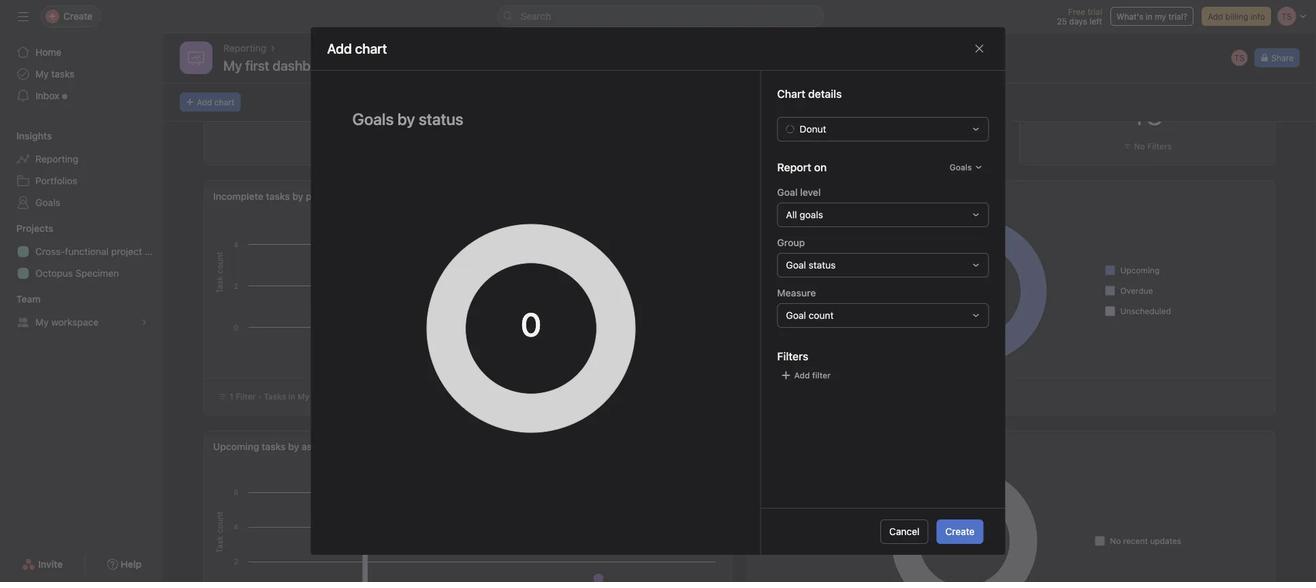 Task type: locate. For each thing, give the bounding box(es) containing it.
1 horizontal spatial octopus
[[567, 340, 597, 370]]

0 vertical spatial reporting
[[223, 43, 266, 54]]

filters
[[1147, 142, 1172, 151], [777, 350, 808, 363]]

0 vertical spatial upcoming
[[1120, 266, 1160, 275]]

1 horizontal spatial filters
[[1147, 142, 1172, 151]]

1 vertical spatial in
[[288, 392, 295, 402]]

tasks
[[757, 191, 782, 202], [264, 392, 286, 402]]

show options image
[[345, 60, 356, 71]]

1 horizontal spatial no
[[1134, 142, 1145, 151]]

status up measure
[[809, 260, 836, 271]]

1 horizontal spatial reporting link
[[223, 41, 266, 56]]

what's
[[1117, 12, 1144, 21]]

workspace up assignee
[[312, 392, 354, 402]]

by
[[785, 191, 796, 202], [288, 442, 299, 453], [796, 442, 807, 453]]

status up all goals dropdown button
[[851, 191, 879, 202]]

no left recent
[[1110, 537, 1121, 546]]

filters up add filter dropdown button
[[777, 350, 808, 363]]

tasks for incomplete
[[266, 191, 290, 202]]

1 vertical spatial reporting
[[35, 154, 78, 165]]

2 vertical spatial goal
[[786, 310, 806, 321]]

overdue
[[1120, 286, 1153, 296]]

count
[[809, 310, 834, 321]]

0 horizontal spatial octopus
[[35, 268, 73, 279]]

days
[[1069, 16, 1087, 26]]

workspace
[[51, 317, 99, 328], [312, 392, 354, 402]]

my first dashboard
[[223, 57, 338, 73]]

goals
[[950, 163, 972, 172], [35, 197, 60, 208]]

no
[[1134, 142, 1145, 151], [1110, 537, 1121, 546]]

1 vertical spatial goal
[[786, 260, 806, 271]]

1 horizontal spatial in
[[1146, 12, 1153, 21]]

0 horizontal spatial by
[[288, 442, 299, 453]]

reporting link
[[223, 41, 266, 56], [8, 148, 155, 170]]

1 vertical spatial 1
[[229, 392, 233, 402]]

by for projects
[[796, 442, 807, 453]]

0 horizontal spatial workspace
[[51, 317, 99, 328]]

report on
[[777, 161, 827, 174]]

goal inside dropdown button
[[786, 310, 806, 321]]

2 vertical spatial add
[[794, 371, 810, 381]]

cross-functional project plan link
[[8, 241, 163, 263]]

0 horizontal spatial add
[[197, 97, 212, 107]]

search
[[521, 11, 551, 22]]

home link
[[8, 42, 155, 63]]

functional
[[65, 246, 109, 257]]

tasks for my
[[51, 68, 74, 80]]

1 vertical spatial no
[[1110, 537, 1121, 546]]

0 horizontal spatial specimen
[[75, 268, 119, 279]]

1 horizontal spatial tasks
[[757, 191, 782, 202]]

my inside teams element
[[35, 317, 49, 328]]

portfolios link
[[8, 170, 155, 192]]

no recent updates
[[1110, 537, 1181, 546]]

1 horizontal spatial upcoming
[[1120, 266, 1160, 275]]

16
[[1131, 94, 1165, 132]]

filters inside button
[[1147, 142, 1172, 151]]

1 horizontal spatial specimen
[[592, 311, 626, 345]]

projects for projects by project status
[[757, 442, 794, 453]]

left
[[1090, 16, 1102, 26]]

1 horizontal spatial octopus specimen
[[567, 311, 626, 370]]

add left filter
[[794, 371, 810, 381]]

0 horizontal spatial in
[[288, 392, 295, 402]]

reporting link up portfolios
[[8, 148, 155, 170]]

my right report icon
[[223, 57, 242, 73]]

reporting up 'my first dashboard'
[[223, 43, 266, 54]]

projects left project status
[[757, 442, 794, 453]]

1 button
[[869, 94, 883, 132]]

free
[[1068, 7, 1085, 16]]

workspace inside teams element
[[51, 317, 99, 328]]

1 vertical spatial tasks
[[266, 191, 290, 202]]

0 horizontal spatial 1
[[229, 392, 233, 402]]

2 vertical spatial tasks
[[262, 442, 286, 453]]

add chart button
[[180, 93, 241, 112]]

0 horizontal spatial reporting
[[35, 154, 78, 165]]

0 horizontal spatial upcoming
[[213, 442, 259, 453]]

insights element
[[0, 124, 163, 217]]

by up the 'all'
[[785, 191, 796, 202]]

projects up cross-
[[16, 223, 53, 234]]

my up inbox
[[35, 68, 49, 80]]

tasks left the by project
[[266, 191, 290, 202]]

1 horizontal spatial projects
[[757, 442, 794, 453]]

0 vertical spatial tasks
[[757, 191, 782, 202]]

0 vertical spatial projects
[[16, 223, 53, 234]]

0 vertical spatial workspace
[[51, 317, 99, 328]]

0 vertical spatial filters
[[1147, 142, 1172, 151]]

0 vertical spatial specimen
[[75, 268, 119, 279]]

upcoming up overdue
[[1120, 266, 1160, 275]]

filters down 16 button
[[1147, 142, 1172, 151]]

1 horizontal spatial reporting
[[223, 43, 266, 54]]

goal up the 'all'
[[777, 187, 798, 198]]

1 right donut
[[869, 94, 883, 132]]

in for my
[[288, 392, 295, 402]]

add inside dropdown button
[[794, 371, 810, 381]]

in
[[1146, 12, 1153, 21], [288, 392, 295, 402]]

donut
[[800, 124, 826, 135]]

by left assignee
[[288, 442, 299, 453]]

workspace down octopus specimen "link" on the left top of page
[[51, 317, 99, 328]]

tasks left assignee
[[262, 442, 286, 453]]

my workspace link
[[8, 312, 155, 334]]

0 horizontal spatial tasks
[[264, 392, 286, 402]]

donut button
[[777, 117, 989, 142]]

assignee
[[302, 442, 342, 453]]

tasks left level
[[757, 191, 782, 202]]

1 vertical spatial specimen
[[592, 311, 626, 345]]

upcoming down 1 filter
[[213, 442, 259, 453]]

1 horizontal spatial workspace
[[312, 392, 354, 402]]

0 vertical spatial status
[[851, 191, 879, 202]]

this week
[[344, 442, 387, 453]]

0 vertical spatial octopus
[[35, 268, 73, 279]]

my
[[1155, 12, 1166, 21]]

tasks down "home"
[[51, 68, 74, 80]]

1 horizontal spatial by
[[785, 191, 796, 202]]

incomplete tasks by project
[[213, 191, 338, 202]]

octopus
[[35, 268, 73, 279], [567, 340, 597, 370]]

projects
[[16, 223, 53, 234], [757, 442, 794, 453]]

my down team
[[35, 317, 49, 328]]

status inside dropdown button
[[809, 260, 836, 271]]

octopus inside octopus specimen
[[567, 340, 597, 370]]

0 horizontal spatial filters
[[777, 350, 808, 363]]

in left my
[[1146, 12, 1153, 21]]

1 vertical spatial upcoming
[[213, 442, 259, 453]]

reporting
[[223, 43, 266, 54], [35, 154, 78, 165]]

add left billing
[[1208, 12, 1223, 21]]

goal inside dropdown button
[[786, 260, 806, 271]]

my workspace
[[35, 317, 99, 328]]

1 vertical spatial octopus specimen
[[567, 311, 626, 370]]

goal down measure
[[786, 310, 806, 321]]

2 horizontal spatial by
[[796, 442, 807, 453]]

status
[[851, 191, 879, 202], [809, 260, 836, 271]]

0 horizontal spatial octopus specimen
[[35, 268, 119, 279]]

1 vertical spatial goals
[[35, 197, 60, 208]]

plan
[[145, 246, 163, 257]]

1 for 1
[[869, 94, 883, 132]]

add billing info button
[[1202, 7, 1271, 26]]

1 vertical spatial reporting link
[[8, 148, 155, 170]]

updates
[[1150, 537, 1181, 546]]

tasks for tasks in my workspace
[[264, 392, 286, 402]]

reporting up portfolios
[[35, 154, 78, 165]]

no filters button
[[1120, 140, 1175, 153]]

projects element
[[0, 217, 163, 287]]

projects inside dropdown button
[[16, 223, 53, 234]]

1 left filter
[[229, 392, 233, 402]]

my
[[223, 57, 242, 73], [35, 68, 49, 80], [35, 317, 49, 328], [298, 392, 309, 402]]

0 horizontal spatial projects
[[16, 223, 53, 234]]

2 horizontal spatial add
[[1208, 12, 1223, 21]]

in inside button
[[1146, 12, 1153, 21]]

tasks inside "link"
[[51, 68, 74, 80]]

0 vertical spatial no
[[1134, 142, 1145, 151]]

create
[[945, 527, 975, 538]]

my up upcoming tasks by assignee this week
[[298, 392, 309, 402]]

no for no recent updates
[[1110, 537, 1121, 546]]

share
[[1272, 53, 1294, 63]]

goals
[[800, 209, 823, 221]]

add left chart
[[197, 97, 212, 107]]

0 horizontal spatial no
[[1110, 537, 1121, 546]]

goal for goal count
[[786, 310, 806, 321]]

1 horizontal spatial goals
[[950, 163, 972, 172]]

no down 16 button
[[1134, 142, 1145, 151]]

0 vertical spatial octopus specimen
[[35, 268, 119, 279]]

1 vertical spatial add
[[197, 97, 212, 107]]

specimen
[[75, 268, 119, 279], [592, 311, 626, 345]]

goal down group
[[786, 260, 806, 271]]

projects for projects
[[16, 223, 53, 234]]

no inside button
[[1134, 142, 1145, 151]]

0 vertical spatial tasks
[[51, 68, 74, 80]]

octopus inside "link"
[[35, 268, 73, 279]]

tasks right filter
[[264, 392, 286, 402]]

reporting link up 'my first dashboard'
[[223, 41, 266, 56]]

1 vertical spatial octopus
[[567, 340, 597, 370]]

1 horizontal spatial status
[[851, 191, 879, 202]]

upcoming for upcoming tasks by assignee this week
[[213, 442, 259, 453]]

0 vertical spatial goal
[[777, 187, 798, 198]]

Goals by status text field
[[344, 103, 728, 135]]

0 vertical spatial add
[[1208, 12, 1223, 21]]

0 horizontal spatial goals
[[35, 197, 60, 208]]

incomplete
[[213, 191, 263, 202]]

0 horizontal spatial status
[[809, 260, 836, 271]]

0 vertical spatial in
[[1146, 12, 1153, 21]]

add
[[1208, 12, 1223, 21], [197, 97, 212, 107], [794, 371, 810, 381]]

0 horizontal spatial reporting link
[[8, 148, 155, 170]]

0 vertical spatial goals
[[950, 163, 972, 172]]

1 vertical spatial status
[[809, 260, 836, 271]]

all goals
[[786, 209, 823, 221]]

0 vertical spatial 1
[[869, 94, 883, 132]]

team
[[16, 294, 41, 305]]

1 horizontal spatial add
[[794, 371, 810, 381]]

1 horizontal spatial 1
[[869, 94, 883, 132]]

goal count
[[786, 310, 834, 321]]

1 for 1 filter
[[229, 392, 233, 402]]

1 vertical spatial tasks
[[264, 392, 286, 402]]

level
[[800, 187, 821, 198]]

ts
[[1234, 53, 1245, 63]]

add filter button
[[777, 366, 834, 385]]

ts button
[[1230, 48, 1249, 67]]

my inside "link"
[[35, 68, 49, 80]]

1
[[869, 94, 883, 132], [229, 392, 233, 402]]

search list box
[[497, 5, 824, 27]]

25
[[1057, 16, 1067, 26]]

by left project status
[[796, 442, 807, 453]]

octopus specimen
[[35, 268, 119, 279], [567, 311, 626, 370]]

in right filter
[[288, 392, 295, 402]]

1 vertical spatial projects
[[757, 442, 794, 453]]



Task type: describe. For each thing, give the bounding box(es) containing it.
goals inside insights element
[[35, 197, 60, 208]]

my for my tasks
[[35, 68, 49, 80]]

add chart
[[197, 97, 234, 107]]

goal count button
[[777, 304, 989, 328]]

tasks for tasks by completion status this month
[[757, 191, 782, 202]]

inbox
[[35, 90, 59, 101]]

what's in my trial?
[[1117, 12, 1187, 21]]

upcoming tasks by assignee this week
[[213, 442, 387, 453]]

first dashboard
[[245, 57, 338, 73]]

insights
[[16, 130, 52, 142]]

by project
[[292, 191, 338, 202]]

reporting inside insights element
[[35, 154, 78, 165]]

inbox link
[[8, 85, 155, 107]]

no for no filters
[[1134, 142, 1145, 151]]

goal for goal status
[[786, 260, 806, 271]]

tasks for upcoming
[[262, 442, 286, 453]]

16 button
[[1131, 94, 1165, 132]]

add billing info
[[1208, 12, 1265, 21]]

goal status
[[786, 260, 836, 271]]

trial?
[[1169, 12, 1187, 21]]

cancel
[[889, 527, 920, 538]]

octopus specimen link
[[8, 263, 155, 285]]

goals button
[[944, 158, 989, 177]]

add for add filter
[[794, 371, 810, 381]]

portfolios
[[35, 175, 77, 187]]

invite
[[38, 559, 63, 571]]

specimen inside "link"
[[75, 268, 119, 279]]

goal for goal level
[[777, 187, 798, 198]]

projects button
[[0, 222, 53, 236]]

add for add billing info
[[1208, 12, 1223, 21]]

1 vertical spatial workspace
[[312, 392, 354, 402]]

add for add chart
[[197, 97, 212, 107]]

what's in my trial? button
[[1111, 7, 1194, 26]]

add chart
[[327, 41, 387, 57]]

tasks in my workspace
[[264, 392, 354, 402]]

goal status button
[[777, 253, 989, 278]]

goal level
[[777, 187, 821, 198]]

group
[[777, 237, 805, 249]]

chart
[[214, 97, 234, 107]]

upcoming for upcoming
[[1120, 266, 1160, 275]]

tasks by completion status this month
[[757, 191, 930, 202]]

in for my
[[1146, 12, 1153, 21]]

info
[[1251, 12, 1265, 21]]

free trial 25 days left
[[1057, 7, 1102, 26]]

1 vertical spatial filters
[[777, 350, 808, 363]]

report image
[[188, 50, 204, 66]]

this month
[[882, 191, 930, 202]]

by for tasks
[[785, 191, 796, 202]]

home
[[35, 47, 61, 58]]

completion
[[798, 191, 849, 202]]

my tasks link
[[8, 63, 155, 85]]

all goals button
[[777, 203, 989, 227]]

add to starred image
[[364, 60, 375, 71]]

my for my first dashboard
[[223, 57, 242, 73]]

cross-functional project plan
[[35, 246, 163, 257]]

my for my workspace
[[35, 317, 49, 328]]

measure
[[777, 288, 816, 299]]

teams element
[[0, 287, 163, 336]]

1 filter
[[229, 392, 256, 402]]

close image
[[974, 43, 985, 54]]

no filters
[[1134, 142, 1172, 151]]

goals inside dropdown button
[[950, 163, 972, 172]]

invite button
[[13, 553, 72, 577]]

my tasks
[[35, 68, 74, 80]]

cancel button
[[881, 520, 928, 545]]

all
[[786, 209, 797, 221]]

filter
[[236, 392, 256, 402]]

0 vertical spatial reporting link
[[223, 41, 266, 56]]

search button
[[497, 5, 824, 27]]

trial
[[1088, 7, 1102, 16]]

billing
[[1226, 12, 1248, 21]]

octopus specimen inside "link"
[[35, 268, 119, 279]]

cross-
[[35, 246, 65, 257]]

chart details
[[777, 87, 842, 100]]

project status
[[810, 442, 872, 453]]

goals link
[[8, 192, 155, 214]]

projects by project status
[[757, 442, 872, 453]]

unscheduled
[[1120, 307, 1171, 316]]

project
[[111, 246, 142, 257]]

add filter
[[794, 371, 831, 381]]

create button
[[937, 520, 984, 545]]

specimen inside octopus specimen
[[592, 311, 626, 345]]

team button
[[0, 293, 41, 306]]

share button
[[1255, 48, 1300, 67]]

insights button
[[0, 129, 52, 143]]

recent
[[1123, 537, 1148, 546]]

filter
[[812, 371, 831, 381]]

global element
[[0, 33, 163, 115]]

hide sidebar image
[[18, 11, 29, 22]]



Task type: vqa. For each thing, say whether or not it's contained in the screenshot.
project
yes



